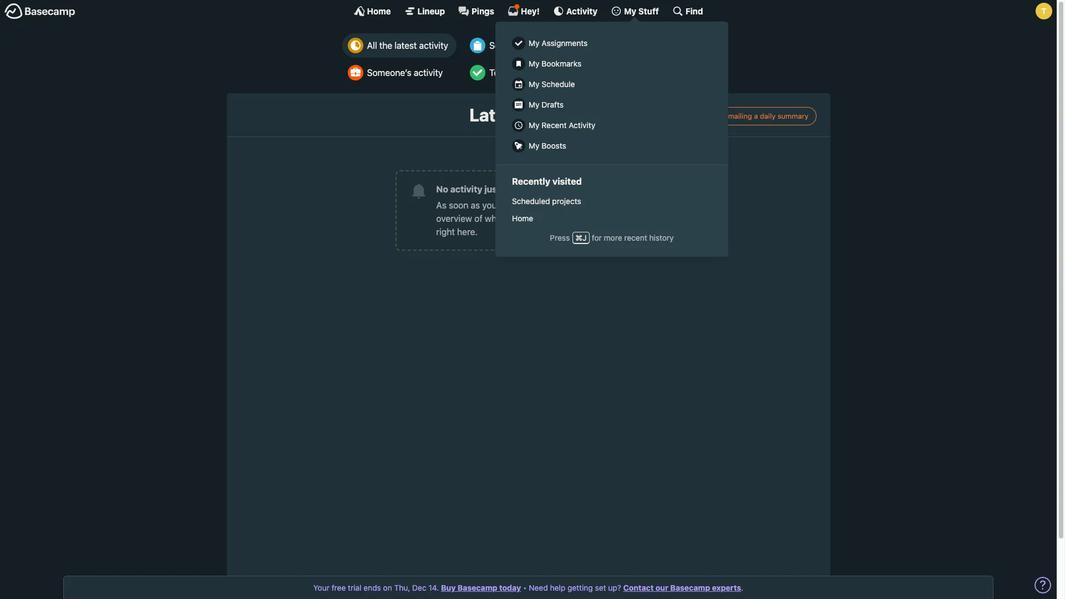 Task type: vqa. For each thing, say whether or not it's contained in the screenshot.
middle Watching:
no



Task type: locate. For each thing, give the bounding box(es) containing it.
home link up 'more'
[[506, 210, 717, 227]]

0 horizontal spatial someone's
[[367, 68, 412, 78]]

ball
[[530, 201, 544, 211]]

the right all on the left
[[380, 41, 393, 51]]

1 you from the left
[[483, 201, 497, 211]]

recently
[[512, 176, 550, 187]]

home link up all on the left
[[354, 6, 391, 17]]

1 vertical spatial home
[[512, 214, 533, 223]]

a
[[754, 111, 758, 120]]

my for my recent activity
[[529, 120, 539, 130]]

0 vertical spatial home
[[367, 6, 391, 16]]

my assignments link
[[506, 33, 717, 53]]

no
[[437, 184, 448, 194]]

emailing
[[724, 111, 752, 120]]

my inside my stuff popup button
[[624, 6, 637, 16]]

activity up soon on the top left of page
[[451, 184, 483, 194]]

boosts
[[542, 141, 566, 150]]

recent
[[624, 233, 647, 242]]

my stuff
[[624, 6, 659, 16]]

home
[[367, 6, 391, 16], [512, 214, 533, 223]]

1 horizontal spatial you
[[576, 201, 591, 211]]

up?
[[608, 583, 621, 593]]

recently visited
[[512, 176, 582, 187]]

my drafts link
[[506, 94, 717, 115]]

home down scheduled
[[512, 214, 533, 223]]

of
[[475, 214, 483, 224]]

person report image
[[348, 65, 363, 80]]

reports image
[[621, 38, 637, 53]]

1 horizontal spatial someone's
[[490, 41, 534, 51]]

you right as
[[483, 201, 497, 211]]

schedule
[[542, 79, 575, 89]]

1 vertical spatial someone's
[[367, 68, 412, 78]]

my schedule
[[529, 79, 575, 89]]

switch accounts image
[[4, 3, 75, 20]]

someone's down all the latest activity link
[[367, 68, 412, 78]]

2 vertical spatial activity
[[451, 184, 483, 194]]

my drafts
[[529, 100, 564, 109]]

someone's
[[490, 41, 534, 51], [367, 68, 412, 78]]

my left drafts
[[529, 100, 539, 109]]

to-dos added & completed
[[490, 68, 599, 78]]

⌘
[[575, 233, 583, 242]]

my up my bookmarks
[[529, 38, 539, 48]]

my left recent
[[529, 120, 539, 130]]

as soon as you get the ball rolling, you can get an overview of what's happening across basecamp right here.
[[437, 201, 635, 237]]

press
[[550, 233, 570, 242]]

my inside my assignments link
[[529, 38, 539, 48]]

you left can
[[576, 201, 591, 211]]

0 horizontal spatial basecamp
[[458, 583, 498, 593]]

you
[[483, 201, 497, 211], [576, 201, 591, 211]]

1 vertical spatial home link
[[506, 210, 717, 227]]

the left ball
[[515, 201, 528, 211]]

my recent activity link
[[506, 115, 717, 135]]

my down added in the top of the page
[[529, 79, 539, 89]]

stuff
[[639, 6, 659, 16]]

happening
[[514, 214, 556, 224]]

basecamp inside as soon as you get the ball rolling, you can get an overview of what's happening across basecamp right here.
[[587, 214, 630, 224]]

basecamp right the "buy" on the bottom left of page
[[458, 583, 498, 593]]

added
[[520, 68, 546, 78]]

drafts
[[542, 100, 564, 109]]

basecamp
[[587, 214, 630, 224], [458, 583, 498, 593], [671, 583, 710, 593]]

someone's activity
[[367, 68, 443, 78]]

rolling,
[[547, 201, 574, 211]]

activity down all the latest activity
[[414, 68, 443, 78]]

right
[[437, 227, 455, 237]]

our
[[656, 583, 669, 593]]

more
[[604, 233, 622, 242]]

dos
[[503, 68, 518, 78]]

my inside my schedule link
[[529, 79, 539, 89]]

get up what's
[[499, 201, 513, 211]]

someone's up dos
[[490, 41, 534, 51]]

history
[[649, 233, 674, 242]]

contact our basecamp experts link
[[624, 583, 742, 593]]

hey! button
[[508, 4, 540, 17]]

ends
[[364, 583, 381, 593]]

main element
[[0, 0, 1057, 257]]

my down "someone's assignments" link
[[529, 59, 539, 68]]

1 horizontal spatial basecamp
[[587, 214, 630, 224]]

activity right latest
[[419, 41, 448, 51]]

activity for no activity just yet
[[451, 184, 483, 194]]

my inside my boosts link
[[529, 141, 539, 150]]

my
[[624, 6, 637, 16], [529, 38, 539, 48], [529, 59, 539, 68], [529, 79, 539, 89], [529, 100, 539, 109], [529, 120, 539, 130], [529, 141, 539, 150]]

get left an
[[610, 201, 623, 211]]

my boosts link
[[506, 135, 717, 156]]

my inside my recent activity link
[[529, 120, 539, 130]]

my left boosts
[[529, 141, 539, 150]]

my inside 'my bookmarks' link
[[529, 59, 539, 68]]

home inside recently visited pages element
[[512, 214, 533, 223]]

.
[[742, 583, 744, 593]]

0 horizontal spatial the
[[380, 41, 393, 51]]

basecamp right the "our"
[[671, 583, 710, 593]]

trial
[[348, 583, 362, 593]]

home link
[[354, 6, 391, 17], [506, 210, 717, 227]]

1 horizontal spatial home link
[[506, 210, 717, 227]]

0 vertical spatial someone's
[[490, 41, 534, 51]]

dec
[[412, 583, 427, 593]]

my boosts
[[529, 141, 566, 150]]

just
[[485, 184, 501, 194]]

the inside as soon as you get the ball rolling, you can get an overview of what's happening across basecamp right here.
[[515, 201, 528, 211]]

recently visited pages element
[[506, 193, 717, 227]]

overview
[[437, 214, 472, 224]]

my for my bookmarks
[[529, 59, 539, 68]]

my stuff button
[[611, 6, 659, 17]]

my left stuff
[[624, 6, 637, 16]]

activity inside activity link
[[567, 6, 598, 16]]

my stuff element
[[506, 33, 717, 156]]

someone's for someone's activity
[[367, 68, 412, 78]]

no activity just yet
[[437, 184, 517, 194]]

1 vertical spatial activity
[[414, 68, 443, 78]]

1 horizontal spatial get
[[610, 201, 623, 211]]

scheduled
[[512, 197, 550, 206]]

0 horizontal spatial you
[[483, 201, 497, 211]]

activity
[[567, 6, 598, 16], [525, 104, 588, 125], [569, 120, 595, 130]]

0 horizontal spatial get
[[499, 201, 513, 211]]

someone's for someone's assignments
[[490, 41, 534, 51]]

scheduled projects link
[[506, 193, 717, 210]]

someone's activity link
[[342, 60, 457, 85]]

home up all on the left
[[367, 6, 391, 16]]

my for my assignments
[[529, 38, 539, 48]]

0 vertical spatial home link
[[354, 6, 391, 17]]

2 get from the left
[[610, 201, 623, 211]]

as
[[471, 201, 480, 211]]

thu,
[[394, 583, 410, 593]]

my inside my drafts link
[[529, 100, 539, 109]]

1 horizontal spatial home
[[512, 214, 533, 223]]

scheduled projects
[[512, 197, 581, 206]]

my for my drafts
[[529, 100, 539, 109]]

yet
[[503, 184, 517, 194]]

1 vertical spatial the
[[515, 201, 528, 211]]

getting
[[568, 583, 593, 593]]

1 horizontal spatial the
[[515, 201, 528, 211]]

2 horizontal spatial basecamp
[[671, 583, 710, 593]]

activity
[[419, 41, 448, 51], [414, 68, 443, 78], [451, 184, 483, 194]]

basecamp down can
[[587, 214, 630, 224]]

set
[[595, 583, 606, 593]]

assignments
[[536, 41, 587, 51]]



Task type: describe. For each thing, give the bounding box(es) containing it.
&
[[548, 68, 554, 78]]

assignments
[[542, 38, 588, 48]]

1 get from the left
[[499, 201, 513, 211]]

all
[[367, 41, 377, 51]]

an
[[625, 201, 635, 211]]

today
[[500, 583, 521, 593]]

pings
[[472, 6, 494, 16]]

to-
[[490, 68, 503, 78]]

completed
[[557, 68, 599, 78]]

my schedule link
[[506, 74, 717, 94]]

bookmarks
[[542, 59, 581, 68]]

your free trial ends on thu, dec 14. buy basecamp today • need help getting set up? contact our basecamp experts .
[[313, 583, 744, 593]]

free
[[332, 583, 346, 593]]

need
[[529, 583, 548, 593]]

latest
[[395, 41, 417, 51]]

0 vertical spatial the
[[380, 41, 393, 51]]

buy basecamp today link
[[441, 583, 521, 593]]

tara image
[[1036, 3, 1053, 19]]

2 you from the left
[[576, 201, 591, 211]]

hey!
[[521, 6, 540, 16]]

daily
[[760, 111, 776, 120]]

find
[[686, 6, 703, 16]]

summary
[[778, 111, 809, 120]]

0 horizontal spatial home link
[[354, 6, 391, 17]]

someone's assignments
[[490, 41, 587, 51]]

my for my boosts
[[529, 141, 539, 150]]

experts
[[712, 583, 742, 593]]

across
[[559, 214, 585, 224]]

visited
[[553, 176, 582, 187]]

contact
[[624, 583, 654, 593]]

on
[[383, 583, 392, 593]]

pings button
[[458, 6, 494, 17]]

activity link
[[553, 6, 598, 17]]

latest
[[470, 104, 521, 125]]

schedule image
[[621, 65, 637, 80]]

someone's assignments link
[[465, 33, 608, 58]]

my recent activity
[[529, 120, 595, 130]]

latest activity
[[470, 104, 588, 125]]

can
[[593, 201, 607, 211]]

find button
[[673, 6, 703, 17]]

my for my schedule
[[529, 79, 539, 89]]

recent
[[542, 120, 567, 130]]

what's
[[485, 214, 512, 224]]

⌘ j for more recent history
[[575, 233, 674, 242]]

here.
[[457, 227, 478, 237]]

my bookmarks link
[[506, 53, 717, 74]]

my assignments
[[529, 38, 588, 48]]

j
[[583, 233, 587, 242]]

activity inside my recent activity link
[[569, 120, 595, 130]]

buy
[[441, 583, 456, 593]]

0 horizontal spatial home
[[367, 6, 391, 16]]

assignment image
[[470, 38, 486, 53]]

my bookmarks
[[529, 59, 581, 68]]

for
[[592, 233, 602, 242]]

all the latest activity link
[[342, 33, 457, 58]]

activity for someone's activity
[[414, 68, 443, 78]]

0 vertical spatial activity
[[419, 41, 448, 51]]

emailing a daily summary
[[724, 111, 809, 120]]

emailing a daily summary button
[[707, 107, 817, 125]]

my for my stuff
[[624, 6, 637, 16]]

soon
[[449, 201, 469, 211]]

projects
[[552, 197, 581, 206]]

as
[[437, 201, 447, 211]]

activity report image
[[348, 38, 363, 53]]

your
[[313, 583, 330, 593]]

•
[[523, 583, 527, 593]]

to-dos added & completed link
[[465, 60, 608, 85]]

lineup link
[[404, 6, 445, 17]]

lineup
[[418, 6, 445, 16]]

all the latest activity
[[367, 41, 448, 51]]

14.
[[429, 583, 439, 593]]

todo image
[[470, 65, 486, 80]]



